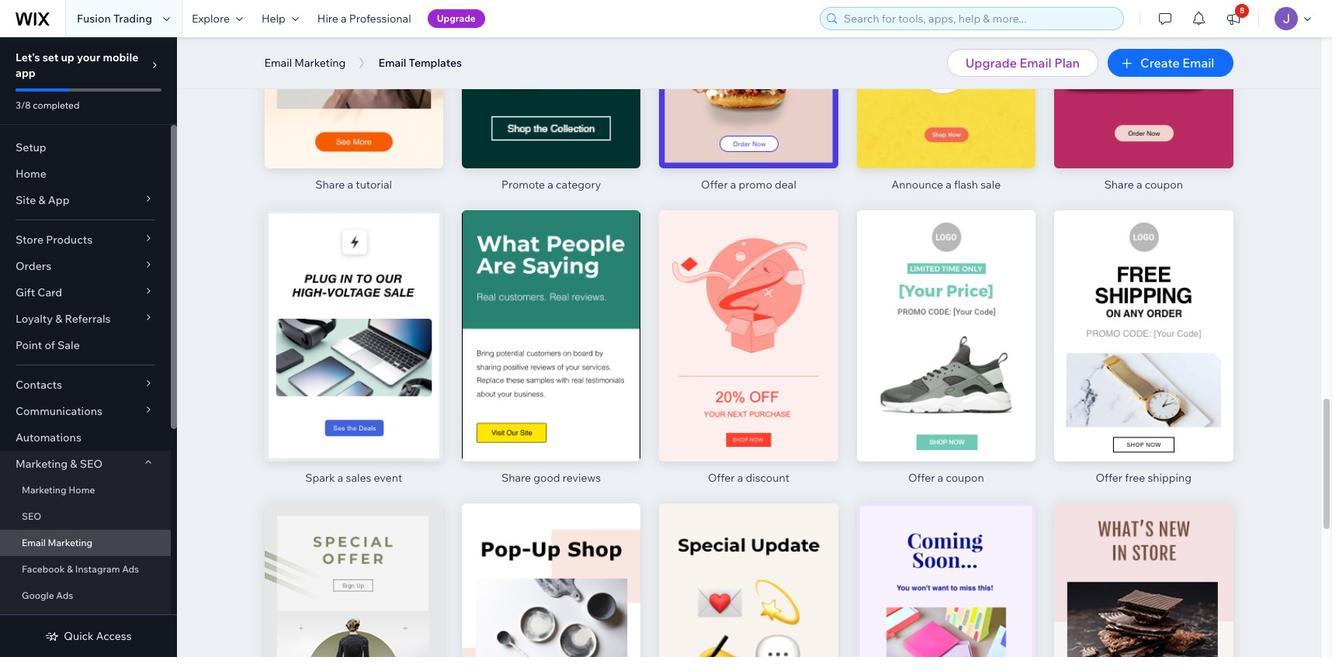 Task type: locate. For each thing, give the bounding box(es) containing it.
0 horizontal spatial email marketing
[[22, 537, 93, 549]]

email right create at right top
[[1183, 55, 1215, 71]]

quick access
[[64, 630, 132, 644]]

offer for offer free shipping
[[1096, 472, 1123, 485]]

upgrade for upgrade
[[437, 12, 476, 24]]

a for hire a professional
[[341, 12, 347, 26]]

2 horizontal spatial share
[[1105, 178, 1135, 192]]

1 horizontal spatial ads
[[122, 564, 139, 576]]

ads
[[122, 564, 139, 576], [56, 590, 73, 602]]

a for offer a promo deal
[[731, 178, 737, 191]]

facebook & instagram ads
[[22, 564, 139, 576]]

0 horizontal spatial ads
[[56, 590, 73, 602]]

0 horizontal spatial share
[[316, 178, 345, 191]]

& right site
[[38, 193, 46, 207]]

automations
[[16, 431, 81, 445]]

email marketing inside sidebar element
[[22, 537, 93, 549]]

& right loyalty
[[55, 312, 62, 326]]

email marketing link
[[0, 530, 171, 557]]

email marketing for email marketing button
[[264, 56, 346, 70]]

a for offer a coupon
[[938, 472, 944, 485]]

communications button
[[0, 398, 171, 425]]

contacts button
[[0, 372, 171, 398]]

marketing home link
[[0, 478, 171, 504]]

instagram
[[75, 564, 120, 576]]

1 horizontal spatial email marketing
[[264, 56, 346, 70]]

0 vertical spatial upgrade
[[437, 12, 476, 24]]

1 vertical spatial seo
[[22, 511, 41, 523]]

of
[[45, 339, 55, 353]]

automations link
[[0, 425, 171, 451]]

seo down marketing home
[[22, 511, 41, 523]]

1 horizontal spatial seo
[[80, 457, 103, 471]]

offer
[[701, 178, 728, 191], [708, 471, 735, 485], [909, 472, 936, 485], [1096, 472, 1123, 485]]

share
[[316, 178, 345, 191], [1105, 178, 1135, 192], [502, 472, 531, 485]]

google ads
[[22, 590, 73, 602]]

offer for offer a promo deal
[[701, 178, 728, 191]]

& for site
[[38, 193, 46, 207]]

app
[[48, 193, 70, 207]]

email marketing up the facebook
[[22, 537, 93, 549]]

orders button
[[0, 253, 171, 280]]

ads right google
[[56, 590, 73, 602]]

discount
[[746, 471, 790, 485]]

seo up marketing home link
[[80, 457, 103, 471]]

a for share a coupon
[[1137, 178, 1143, 192]]

your
[[77, 50, 100, 64]]

create email button
[[1108, 49, 1234, 77]]

home
[[16, 167, 46, 181], [69, 485, 95, 496]]

1 horizontal spatial upgrade
[[966, 55, 1017, 71]]

1 vertical spatial upgrade
[[966, 55, 1017, 71]]

offer for offer a coupon
[[909, 472, 936, 485]]

marketing & seo button
[[0, 451, 171, 478]]

help button
[[252, 0, 308, 37]]

upgrade
[[437, 12, 476, 24], [966, 55, 1017, 71]]

home down marketing & seo dropdown button
[[69, 485, 95, 496]]

1 horizontal spatial share
[[502, 472, 531, 485]]

gift
[[16, 286, 35, 300]]

& right the facebook
[[67, 564, 73, 576]]

0 horizontal spatial upgrade
[[437, 12, 476, 24]]

a for spark a sales event
[[338, 471, 344, 485]]

0 horizontal spatial coupon
[[946, 472, 985, 485]]

access
[[96, 630, 132, 644]]

& down automations link
[[70, 457, 77, 471]]

marketing down automations
[[16, 457, 68, 471]]

loyalty & referrals
[[16, 312, 111, 326]]

1 vertical spatial email marketing
[[22, 537, 93, 549]]

offer for offer a discount
[[708, 471, 735, 485]]

marketing
[[295, 56, 346, 70], [16, 457, 68, 471], [22, 485, 66, 496], [48, 537, 93, 549]]

0 horizontal spatial seo
[[22, 511, 41, 523]]

orders
[[16, 259, 51, 273]]

upgrade email plan button
[[947, 49, 1099, 77]]

marketing down hire
[[295, 56, 346, 70]]

home down setup
[[16, 167, 46, 181]]

1 horizontal spatial coupon
[[1145, 178, 1184, 192]]

email down help button
[[264, 56, 292, 70]]

marketing & seo
[[16, 457, 103, 471]]

app
[[16, 66, 36, 80]]

0 vertical spatial coupon
[[1145, 178, 1184, 192]]

offer a promo deal
[[701, 178, 797, 191]]

a for promote a category
[[548, 178, 554, 192]]

email left plan
[[1020, 55, 1052, 71]]

home inside home link
[[16, 167, 46, 181]]

set
[[42, 50, 59, 64]]

email marketing down hire
[[264, 56, 346, 70]]

loyalty & referrals button
[[0, 306, 171, 332]]

a for offer a discount
[[738, 471, 744, 485]]

gift card
[[16, 286, 62, 300]]

0 vertical spatial ads
[[122, 564, 139, 576]]

email marketing
[[264, 56, 346, 70], [22, 537, 93, 549]]

communications
[[16, 405, 103, 419]]

8
[[1240, 5, 1245, 16]]

0 vertical spatial seo
[[80, 457, 103, 471]]

email marketing inside button
[[264, 56, 346, 70]]

upgrade right professional
[[437, 12, 476, 24]]

coupon for offer a coupon
[[946, 472, 985, 485]]

share a coupon
[[1105, 178, 1184, 192]]

0 vertical spatial home
[[16, 167, 46, 181]]

1 vertical spatial home
[[69, 485, 95, 496]]

1 horizontal spatial home
[[69, 485, 95, 496]]

email marketing button
[[257, 51, 354, 75]]

fusion
[[77, 12, 111, 26]]

0 horizontal spatial home
[[16, 167, 46, 181]]

1 vertical spatial coupon
[[946, 472, 985, 485]]

8 button
[[1217, 0, 1251, 37]]

seo
[[80, 457, 103, 471], [22, 511, 41, 523]]

email up the facebook
[[22, 537, 46, 549]]

upgrade down search for tools, apps, help & more... field
[[966, 55, 1017, 71]]

&
[[38, 193, 46, 207], [55, 312, 62, 326], [70, 457, 77, 471], [67, 564, 73, 576]]

spark
[[305, 471, 335, 485]]

coupon
[[1145, 178, 1184, 192], [946, 472, 985, 485]]

email
[[1020, 55, 1052, 71], [1183, 55, 1215, 71], [264, 56, 292, 70], [22, 537, 46, 549]]

marketing inside dropdown button
[[16, 457, 68, 471]]

1 vertical spatial ads
[[56, 590, 73, 602]]

deal
[[775, 178, 797, 191]]

offer free shipping
[[1096, 472, 1192, 485]]

home link
[[0, 161, 171, 187]]

ads right instagram
[[122, 564, 139, 576]]

0 vertical spatial email marketing
[[264, 56, 346, 70]]



Task type: vqa. For each thing, say whether or not it's contained in the screenshot.
Promote
yes



Task type: describe. For each thing, give the bounding box(es) containing it.
email inside email marketing link
[[22, 537, 46, 549]]

email inside email marketing button
[[264, 56, 292, 70]]

site
[[16, 193, 36, 207]]

share for share a coupon
[[1105, 178, 1135, 192]]

point
[[16, 339, 42, 353]]

email inside create email button
[[1183, 55, 1215, 71]]

marketing inside button
[[295, 56, 346, 70]]

tutorial
[[356, 178, 392, 191]]

site & app button
[[0, 187, 171, 214]]

marketing home
[[22, 485, 95, 496]]

a for announce a flash sale
[[946, 178, 952, 192]]

facebook
[[22, 564, 65, 576]]

upgrade email plan
[[966, 55, 1080, 71]]

promote a category
[[502, 178, 601, 192]]

hire
[[318, 12, 339, 26]]

completed
[[33, 99, 80, 111]]

& for marketing
[[70, 457, 77, 471]]

hire a professional link
[[308, 0, 421, 37]]

up
[[61, 50, 74, 64]]

spark a sales event
[[305, 471, 402, 485]]

referrals
[[65, 312, 111, 326]]

let's set up your mobile app
[[16, 50, 139, 80]]

gift card button
[[0, 280, 171, 306]]

mobile
[[103, 50, 139, 64]]

shipping
[[1148, 472, 1192, 485]]

3/8 completed
[[16, 99, 80, 111]]

share for share a tutorial
[[316, 178, 345, 191]]

sidebar element
[[0, 37, 177, 658]]

loyalty
[[16, 312, 53, 326]]

marketing up facebook & instagram ads
[[48, 537, 93, 549]]

let's
[[16, 50, 40, 64]]

& for loyalty
[[55, 312, 62, 326]]

free
[[1126, 472, 1146, 485]]

offer a discount
[[708, 471, 790, 485]]

share for share good reviews
[[502, 472, 531, 485]]

contacts
[[16, 378, 62, 392]]

promote
[[502, 178, 545, 192]]

create
[[1141, 55, 1180, 71]]

sales
[[346, 471, 372, 485]]

hire a professional
[[318, 12, 411, 26]]

seo inside dropdown button
[[80, 457, 103, 471]]

good
[[534, 472, 560, 485]]

setup link
[[0, 134, 171, 161]]

point of sale link
[[0, 332, 171, 359]]

share a tutorial
[[316, 178, 392, 191]]

upgrade for upgrade email plan
[[966, 55, 1017, 71]]

products
[[46, 233, 93, 247]]

help
[[262, 12, 286, 26]]

quick
[[64, 630, 94, 644]]

announce
[[892, 178, 944, 192]]

share good reviews
[[502, 472, 601, 485]]

sale
[[57, 339, 80, 353]]

store products
[[16, 233, 93, 247]]

point of sale
[[16, 339, 80, 353]]

facebook & instagram ads link
[[0, 557, 171, 583]]

store products button
[[0, 227, 171, 253]]

fusion trading
[[77, 12, 152, 26]]

Search for tools, apps, help & more... field
[[840, 8, 1119, 30]]

plan
[[1055, 55, 1080, 71]]

upgrade button
[[428, 9, 485, 28]]

quick access button
[[45, 630, 132, 644]]

promo
[[739, 178, 773, 191]]

category
[[556, 178, 601, 192]]

seo link
[[0, 504, 171, 530]]

3/8
[[16, 99, 31, 111]]

site & app
[[16, 193, 70, 207]]

google
[[22, 590, 54, 602]]

card
[[38, 286, 62, 300]]

setup
[[16, 141, 46, 155]]

professional
[[349, 12, 411, 26]]

reviews
[[563, 472, 601, 485]]

& for facebook
[[67, 564, 73, 576]]

trading
[[113, 12, 152, 26]]

a for share a tutorial
[[348, 178, 354, 191]]

flash
[[954, 178, 979, 192]]

email inside upgrade email plan button
[[1020, 55, 1052, 71]]

store
[[16, 233, 44, 247]]

email marketing for email marketing link
[[22, 537, 93, 549]]

event
[[374, 471, 402, 485]]

sale
[[981, 178, 1001, 192]]

google ads link
[[0, 583, 171, 610]]

offer a coupon
[[909, 472, 985, 485]]

create email
[[1141, 55, 1215, 71]]

marketing down marketing & seo
[[22, 485, 66, 496]]

home inside marketing home link
[[69, 485, 95, 496]]

coupon for share a coupon
[[1145, 178, 1184, 192]]



